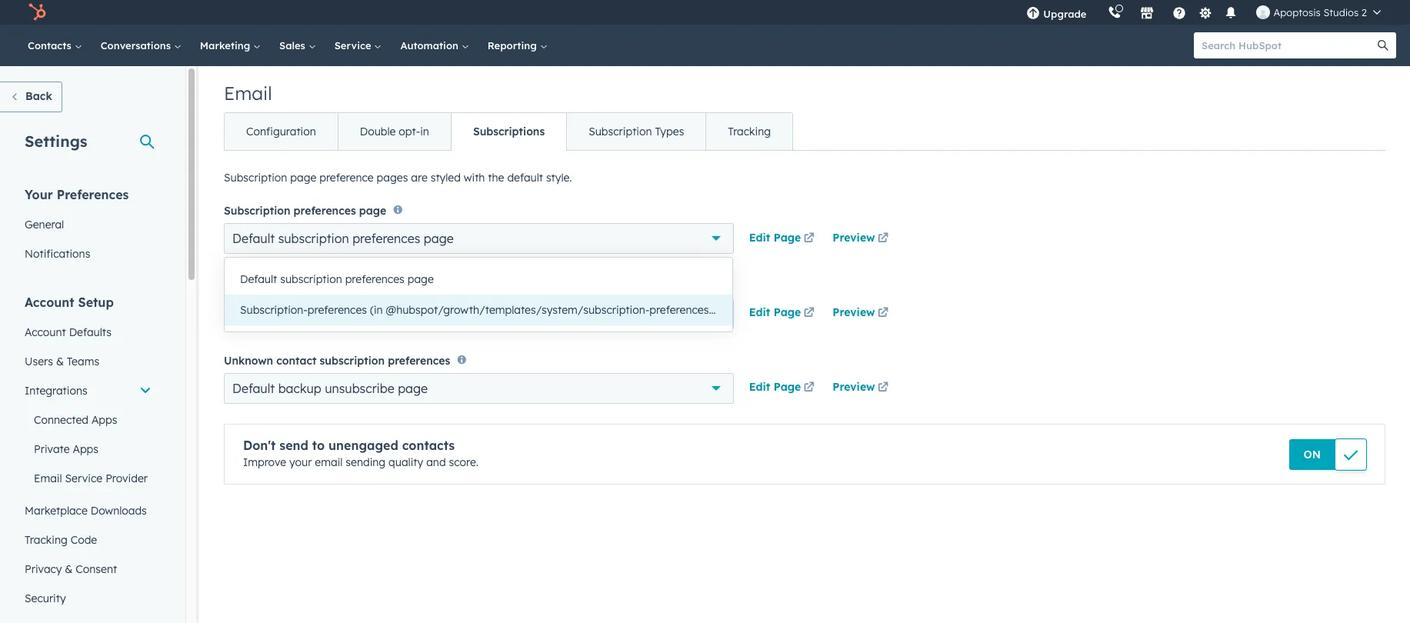 Task type: locate. For each thing, give the bounding box(es) containing it.
2 edit page from the top
[[749, 306, 801, 319]]

& for users
[[56, 355, 64, 369]]

security
[[25, 592, 66, 606]]

2 vertical spatial preview link
[[833, 380, 892, 398]]

settings link
[[1196, 4, 1216, 20]]

1 edit from the top
[[749, 231, 771, 245]]

account up users
[[25, 326, 66, 339]]

1 page from the top
[[774, 231, 801, 245]]

3 edit from the top
[[749, 380, 771, 394]]

and
[[427, 456, 446, 470]]

reporting link
[[479, 25, 557, 66]]

apoptosis
[[1274, 6, 1321, 18]]

2 preview from the top
[[833, 306, 875, 319]]

defaults
[[69, 326, 112, 339]]

default up the 'subscription-'
[[240, 272, 277, 286]]

marketplace downloads link
[[15, 496, 161, 526]]

tracking link
[[706, 113, 793, 150]]

apps
[[92, 413, 117, 427], [73, 443, 99, 456]]

3 edit page from the top
[[749, 380, 801, 394]]

page for default subscription confirmation page
[[774, 306, 801, 319]]

subscription for subscription update confirmation page
[[224, 279, 291, 293]]

calling icon button
[[1103, 2, 1129, 22]]

service link
[[325, 25, 391, 66]]

2 vertical spatial edit page
[[749, 380, 801, 394]]

0 vertical spatial apps
[[92, 413, 117, 427]]

0 vertical spatial account
[[25, 295, 74, 310]]

search image
[[1378, 40, 1389, 51]]

edit for default subscription preferences page
[[749, 231, 771, 245]]

link opens in a new window image
[[804, 233, 815, 245], [878, 233, 889, 245], [878, 305, 889, 323], [804, 308, 815, 319], [804, 383, 815, 394]]

& for privacy
[[65, 563, 73, 576]]

(in
[[370, 303, 383, 317]]

2 account from the top
[[25, 326, 66, 339]]

preview link
[[833, 230, 892, 248], [833, 305, 892, 323], [833, 380, 892, 398]]

page for default subscription preferences page
[[774, 231, 801, 245]]

account up account defaults
[[25, 295, 74, 310]]

automation
[[401, 39, 462, 52]]

1 vertical spatial &
[[65, 563, 73, 576]]

calling icon image
[[1109, 6, 1123, 20]]

account
[[25, 295, 74, 310], [25, 326, 66, 339]]

subscription for subscription preferences page
[[224, 204, 291, 218]]

subscription
[[589, 125, 652, 139], [224, 171, 287, 185], [224, 204, 291, 218], [224, 279, 291, 293]]

upgrade image
[[1027, 7, 1041, 21]]

unknown contact subscription preferences
[[224, 354, 450, 368]]

1 edit page link from the top
[[749, 230, 818, 248]]

preview
[[833, 231, 875, 245], [833, 306, 875, 319], [833, 380, 875, 394]]

1 horizontal spatial email
[[224, 82, 272, 105]]

0 vertical spatial default subscription preferences page
[[232, 231, 454, 247]]

confirmation down subscription update confirmation page on the top left of the page
[[353, 306, 427, 321]]

tara schultz image
[[1257, 5, 1271, 19]]

unengaged
[[329, 438, 399, 453]]

back link
[[0, 82, 62, 112]]

privacy
[[25, 563, 62, 576]]

1 vertical spatial preview link
[[833, 305, 892, 323]]

contacts
[[402, 438, 455, 453]]

default for default subscription preferences page
[[232, 231, 275, 247]]

downloads
[[91, 504, 147, 518]]

menu containing apoptosis studios 2
[[1016, 0, 1392, 25]]

link opens in a new window image for default subscription confirmation page
[[804, 308, 815, 319]]

sales
[[279, 39, 308, 52]]

page for default backup unsubscribe page
[[774, 380, 801, 394]]

1 horizontal spatial tracking
[[728, 125, 771, 139]]

2 preview link from the top
[[833, 305, 892, 323]]

0 horizontal spatial email
[[34, 472, 62, 486]]

page
[[290, 171, 317, 185], [359, 204, 386, 218], [424, 231, 454, 247], [408, 272, 434, 286], [407, 279, 434, 293], [431, 306, 461, 321], [398, 381, 428, 396]]

private apps
[[34, 443, 99, 456]]

0 horizontal spatial tracking
[[25, 533, 68, 547]]

1 vertical spatial confirmation
[[353, 306, 427, 321]]

edit page
[[749, 231, 801, 245], [749, 306, 801, 319], [749, 380, 801, 394]]

preview for default backup unsubscribe page
[[833, 380, 875, 394]]

with
[[464, 171, 485, 185]]

account inside 'link'
[[25, 326, 66, 339]]

1 edit page from the top
[[749, 231, 801, 245]]

double opt-in
[[360, 125, 429, 139]]

subscription-
[[240, 303, 308, 317]]

marketplaces image
[[1141, 7, 1155, 21]]

your
[[289, 456, 312, 470]]

list box
[[225, 258, 738, 332]]

default down subscription preferences page
[[232, 231, 275, 247]]

tracking inside account setup element
[[25, 533, 68, 547]]

2 vertical spatial preview
[[833, 380, 875, 394]]

2 vertical spatial edit
[[749, 380, 771, 394]]

conversations
[[101, 39, 174, 52]]

conversations link
[[91, 25, 191, 66]]

apps for connected apps
[[92, 413, 117, 427]]

general link
[[15, 210, 161, 239]]

1 vertical spatial email
[[34, 472, 62, 486]]

1 vertical spatial service
[[65, 472, 103, 486]]

email up configuration link
[[224, 82, 272, 105]]

subscription inside navigation
[[589, 125, 652, 139]]

1 vertical spatial default subscription preferences page
[[240, 272, 434, 286]]

menu item
[[1098, 0, 1101, 25]]

configuration link
[[225, 113, 338, 150]]

studios
[[1324, 6, 1359, 18]]

& right users
[[56, 355, 64, 369]]

service inside account setup element
[[65, 472, 103, 486]]

apps down connected apps "link"
[[73, 443, 99, 456]]

0 vertical spatial service
[[335, 39, 374, 52]]

0 vertical spatial &
[[56, 355, 64, 369]]

1 vertical spatial account
[[25, 326, 66, 339]]

edit page link
[[749, 230, 818, 248], [749, 305, 818, 323], [749, 380, 818, 398]]

subscription up the 'subscription-'
[[280, 272, 342, 286]]

& right the privacy
[[65, 563, 73, 576]]

notifications image
[[1225, 7, 1239, 21]]

update
[[294, 279, 332, 293]]

0 vertical spatial edit page
[[749, 231, 801, 245]]

2 edit page link from the top
[[749, 305, 818, 323]]

confirmation
[[335, 279, 403, 293], [353, 306, 427, 321]]

apps down integrations button
[[92, 413, 117, 427]]

default for default backup unsubscribe page
[[232, 381, 275, 396]]

confirmation for subscription
[[353, 306, 427, 321]]

2 edit from the top
[[749, 306, 771, 319]]

email for email
[[224, 82, 272, 105]]

confirmation up (in
[[335, 279, 403, 293]]

style.
[[546, 171, 572, 185]]

navigation
[[224, 112, 794, 151]]

1 horizontal spatial service
[[335, 39, 374, 52]]

3 edit page link from the top
[[749, 380, 818, 398]]

setup
[[78, 295, 114, 310]]

1 preview link from the top
[[833, 230, 892, 248]]

edit for default subscription confirmation page
[[749, 306, 771, 319]]

page
[[774, 231, 801, 245], [774, 306, 801, 319], [774, 380, 801, 394]]

double
[[360, 125, 396, 139]]

service right sales link
[[335, 39, 374, 52]]

0 vertical spatial confirmation
[[335, 279, 403, 293]]

0 vertical spatial preview link
[[833, 230, 892, 248]]

subscription
[[278, 231, 349, 247], [280, 272, 342, 286], [278, 306, 349, 321], [320, 354, 385, 368]]

0 horizontal spatial service
[[65, 472, 103, 486]]

email inside account setup element
[[34, 472, 62, 486]]

0 vertical spatial page
[[774, 231, 801, 245]]

1 account from the top
[[25, 295, 74, 310]]

0 vertical spatial tracking
[[728, 125, 771, 139]]

1 vertical spatial preview
[[833, 306, 875, 319]]

pages
[[377, 171, 408, 185]]

1 vertical spatial edit page
[[749, 306, 801, 319]]

default
[[232, 231, 275, 247], [240, 272, 277, 286], [232, 306, 275, 321], [232, 381, 275, 396]]

contact
[[276, 354, 317, 368]]

3 preview from the top
[[833, 380, 875, 394]]

menu
[[1016, 0, 1392, 25]]

users & teams link
[[15, 347, 161, 376]]

2 vertical spatial page
[[774, 380, 801, 394]]

default up unknown
[[232, 306, 275, 321]]

apps inside "link"
[[92, 413, 117, 427]]

1 vertical spatial page
[[774, 306, 801, 319]]

confirmation inside popup button
[[353, 306, 427, 321]]

3 page from the top
[[774, 380, 801, 394]]

1 horizontal spatial &
[[65, 563, 73, 576]]

preview for default subscription preferences page
[[833, 231, 875, 245]]

1 vertical spatial edit
[[749, 306, 771, 319]]

2 page from the top
[[774, 306, 801, 319]]

subscriptions link
[[451, 113, 567, 150]]

default subscription preferences page button
[[224, 223, 734, 254]]

preferences down subscription update confirmation page on the top left of the page
[[308, 303, 367, 317]]

0 vertical spatial edit
[[749, 231, 771, 245]]

preferences down pages
[[353, 231, 421, 247]]

styled
[[431, 171, 461, 185]]

3 preview link from the top
[[833, 380, 892, 398]]

security link
[[15, 584, 161, 613]]

email down private at the bottom left
[[34, 472, 62, 486]]

1 vertical spatial edit page link
[[749, 305, 818, 323]]

notifications link
[[15, 239, 161, 269]]

1 vertical spatial tracking
[[25, 533, 68, 547]]

apoptosis studios 2 button
[[1248, 0, 1391, 25]]

default inside button
[[240, 272, 277, 286]]

1 vertical spatial apps
[[73, 443, 99, 456]]

upgrade
[[1044, 8, 1087, 20]]

2 vertical spatial edit page link
[[749, 380, 818, 398]]

subscription for subscription types
[[589, 125, 652, 139]]

1 preview from the top
[[833, 231, 875, 245]]

users
[[25, 355, 53, 369]]

edit
[[749, 231, 771, 245], [749, 306, 771, 319], [749, 380, 771, 394]]

0 vertical spatial email
[[224, 82, 272, 105]]

account defaults
[[25, 326, 112, 339]]

link opens in a new window image
[[804, 230, 815, 248], [878, 230, 889, 248], [804, 305, 815, 323], [878, 308, 889, 319], [804, 380, 815, 398], [878, 380, 889, 398], [878, 383, 889, 394]]

default subscription preferences page button
[[225, 264, 733, 295]]

preferences
[[294, 204, 356, 218], [353, 231, 421, 247], [345, 272, 405, 286], [308, 303, 367, 317], [388, 354, 450, 368]]

default subscription preferences page up the default subscription confirmation page
[[240, 272, 434, 286]]

tracking for tracking code
[[25, 533, 68, 547]]

0 vertical spatial preview
[[833, 231, 875, 245]]

subscription down the update in the top left of the page
[[278, 306, 349, 321]]

subscription page preference pages are styled with the default style.
[[224, 171, 572, 185]]

preview link for default backup unsubscribe page
[[833, 380, 892, 398]]

default subscription preferences page down subscription preferences page
[[232, 231, 454, 247]]

subscription inside button
[[280, 272, 342, 286]]

email
[[224, 82, 272, 105], [34, 472, 62, 486]]

default down unknown
[[232, 381, 275, 396]]

0 vertical spatial edit page link
[[749, 230, 818, 248]]

0 horizontal spatial &
[[56, 355, 64, 369]]

service down "private apps" link
[[65, 472, 103, 486]]

tracking inside navigation
[[728, 125, 771, 139]]

preferences inside button
[[308, 303, 367, 317]]

preferences up (in
[[345, 272, 405, 286]]



Task type: vqa. For each thing, say whether or not it's contained in the screenshot.
send
yes



Task type: describe. For each thing, give the bounding box(es) containing it.
subscription update confirmation page
[[224, 279, 434, 293]]

notifications
[[25, 247, 90, 261]]

are
[[411, 171, 428, 185]]

default
[[508, 171, 543, 185]]

apps for private apps
[[73, 443, 99, 456]]

default backup unsubscribe page button
[[224, 373, 734, 404]]

subscription-preferences (in @hubspot/growth/templates/system/subscription-preferences.html)
[[240, 303, 738, 317]]

provider
[[106, 472, 148, 486]]

account setup element
[[15, 294, 161, 613]]

edit page link for default backup unsubscribe page
[[749, 380, 818, 398]]

edit page for default backup unsubscribe page
[[749, 380, 801, 394]]

users & teams
[[25, 355, 99, 369]]

on
[[1304, 448, 1322, 462]]

navigation containing configuration
[[224, 112, 794, 151]]

tracking code link
[[15, 526, 161, 555]]

preferences inside button
[[345, 272, 405, 286]]

default subscription confirmation page
[[232, 306, 461, 321]]

backup
[[278, 381, 321, 396]]

account defaults link
[[15, 318, 161, 347]]

score.
[[449, 456, 479, 470]]

account for account defaults
[[25, 326, 66, 339]]

confirmation for update
[[335, 279, 403, 293]]

teams
[[67, 355, 99, 369]]

code
[[71, 533, 97, 547]]

help button
[[1167, 0, 1193, 25]]

default subscription preferences page inside popup button
[[232, 231, 454, 247]]

connected apps link
[[15, 406, 161, 435]]

integrations
[[25, 384, 88, 398]]

to
[[312, 438, 325, 453]]

marketplaces button
[[1132, 0, 1164, 25]]

edit for default backup unsubscribe page
[[749, 380, 771, 394]]

unsubscribe
[[325, 381, 395, 396]]

edit page for default subscription preferences page
[[749, 231, 801, 245]]

@hubspot/growth/templates/system/subscription-
[[386, 303, 650, 317]]

preference
[[320, 171, 374, 185]]

contacts link
[[18, 25, 91, 66]]

connected
[[34, 413, 89, 427]]

subscription down subscription preferences page
[[278, 231, 349, 247]]

list box containing default subscription preferences page
[[225, 258, 738, 332]]

hubspot image
[[28, 3, 46, 22]]

privacy & consent link
[[15, 555, 161, 584]]

search button
[[1371, 32, 1397, 58]]

Search HubSpot search field
[[1195, 32, 1383, 58]]

default for default subscription confirmation page
[[232, 306, 275, 321]]

contacts
[[28, 39, 74, 52]]

don't send to unengaged contacts improve your email sending quality and score.
[[243, 438, 479, 470]]

improve
[[243, 456, 286, 470]]

consent
[[76, 563, 117, 576]]

preview for default subscription confirmation page
[[833, 306, 875, 319]]

marketing
[[200, 39, 253, 52]]

sending
[[346, 456, 386, 470]]

default backup unsubscribe page
[[232, 381, 428, 396]]

opt-
[[399, 125, 420, 139]]

quality
[[389, 456, 424, 470]]

marketplace
[[25, 504, 88, 518]]

edit page link for default subscription confirmation page
[[749, 305, 818, 323]]

marketplace downloads
[[25, 504, 147, 518]]

settings
[[25, 132, 87, 151]]

page inside button
[[408, 272, 434, 286]]

email service provider link
[[15, 464, 161, 493]]

general
[[25, 218, 64, 232]]

account for account setup
[[25, 295, 74, 310]]

account setup
[[25, 295, 114, 310]]

back
[[25, 89, 52, 103]]

link opens in a new window image for default backup unsubscribe page
[[804, 383, 815, 394]]

your
[[25, 187, 53, 202]]

configuration
[[246, 125, 316, 139]]

subscription preferences page
[[224, 204, 386, 218]]

preview link for default subscription confirmation page
[[833, 305, 892, 323]]

default subscription preferences page inside button
[[240, 272, 434, 286]]

preferences
[[57, 187, 129, 202]]

subscription-preferences (in @hubspot/growth/templates/system/subscription-preferences.html) button
[[225, 295, 738, 326]]

preferences.html)
[[650, 303, 738, 317]]

email service provider
[[34, 472, 148, 486]]

hubspot link
[[18, 3, 58, 22]]

unknown
[[224, 354, 273, 368]]

notifications button
[[1219, 0, 1245, 25]]

default subscription confirmation page button
[[224, 298, 734, 329]]

link opens in a new window image for default subscription preferences page
[[804, 233, 815, 245]]

don't
[[243, 438, 276, 453]]

send
[[280, 438, 309, 453]]

edit page link for default subscription preferences page
[[749, 230, 818, 248]]

the
[[488, 171, 505, 185]]

tracking for tracking
[[728, 125, 771, 139]]

email
[[315, 456, 343, 470]]

preferences inside popup button
[[353, 231, 421, 247]]

double opt-in link
[[338, 113, 451, 150]]

preferences down preference
[[294, 204, 356, 218]]

subscription up the unsubscribe
[[320, 354, 385, 368]]

privacy & consent
[[25, 563, 117, 576]]

preview link for default subscription preferences page
[[833, 230, 892, 248]]

subscription for subscription page preference pages are styled with the default style.
[[224, 171, 287, 185]]

subscription types
[[589, 125, 685, 139]]

sales link
[[270, 25, 325, 66]]

help image
[[1173, 7, 1187, 21]]

reporting
[[488, 39, 540, 52]]

settings image
[[1199, 7, 1213, 20]]

edit page for default subscription confirmation page
[[749, 306, 801, 319]]

email for email service provider
[[34, 472, 62, 486]]

preferences up the unsubscribe
[[388, 354, 450, 368]]

your preferences
[[25, 187, 129, 202]]

subscriptions
[[473, 125, 545, 139]]

2
[[1362, 6, 1368, 18]]

your preferences element
[[15, 186, 161, 269]]



